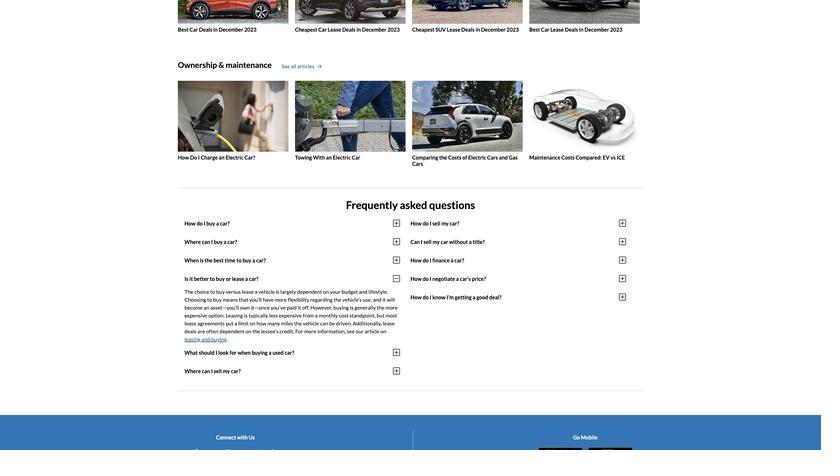 Task type: vqa. For each thing, say whether or not it's contained in the screenshot.
Spare Wheel
no



Task type: locate. For each thing, give the bounding box(es) containing it.
an inside the choice to buy versus lease a vehicle is largely dependent on your budget and lifestyle. choosing to buy means that you'll have more flexibility regarding the vehicle's use, and it will become an asset—you'll own it—once you've paid it off. however, buying is generally the more expensive option. leasing is typically less expensive from a monthly cost standpoint, but most lease agreements put a limit on how many miles the vehicle can be driven. additionally, lease deals are often dependent on the lessee's credit. for more information, see our article on leasing and buying .
[[204, 305, 210, 311]]

cheapest for cheapest car lease deals in december 2023
[[295, 27, 318, 33]]

i right do
[[198, 154, 200, 161]]

time
[[225, 258, 236, 264]]

where for where can i buy a car?
[[185, 239, 201, 245]]

how left know
[[411, 295, 422, 301]]

i up can i sell my car without a title?
[[430, 221, 432, 227]]

a inside "dropdown button"
[[216, 221, 219, 227]]

0 vertical spatial it
[[190, 276, 193, 282]]

0 horizontal spatial cars
[[413, 161, 423, 167]]

how
[[178, 154, 189, 161], [185, 221, 196, 227], [411, 221, 422, 227], [411, 258, 422, 264], [411, 276, 422, 282], [411, 295, 422, 301]]

how down can
[[411, 258, 422, 264]]

should
[[199, 350, 215, 356]]

2 horizontal spatial more
[[386, 305, 398, 311]]

own
[[240, 305, 250, 311]]

3 in from the left
[[476, 27, 481, 33]]

my for how do i sell my car?
[[442, 221, 449, 227]]

can
[[411, 239, 420, 245]]

1 horizontal spatial cheapest
[[413, 27, 435, 33]]

dependent up flexibility
[[297, 289, 322, 295]]

most
[[386, 313, 398, 319]]

2 horizontal spatial sell
[[433, 221, 441, 227]]

deals
[[185, 329, 197, 335]]

where up when
[[185, 239, 201, 245]]

how inside how do i sell my car? dropdown button
[[411, 221, 422, 227]]

lease down best car lease deals in december 2023 image
[[551, 27, 564, 33]]

best for best car lease deals in december 2023
[[530, 27, 541, 33]]

i for how do i charge an electric car?
[[198, 154, 200, 161]]

2 expensive from the left
[[279, 313, 302, 319]]

best car deals in december 2023 image
[[178, 0, 289, 24]]

december for cheapest car lease deals in december 2023
[[362, 27, 387, 33]]

2 electric from the left
[[333, 154, 351, 161]]

do left negotiate
[[423, 276, 429, 282]]

suv
[[436, 27, 446, 33]]

0 vertical spatial my
[[442, 221, 449, 227]]

1 cheapest from the left
[[295, 27, 318, 33]]

plus square image for how do i know i'm getting a good deal?
[[620, 257, 627, 265]]

i for where can i buy a car?
[[211, 239, 213, 245]]

the left best
[[205, 258, 213, 264]]

0 horizontal spatial lease
[[328, 27, 342, 33]]

0 vertical spatial dependent
[[297, 289, 322, 295]]

to right choice
[[210, 289, 215, 295]]

the right the comparing at the right top of the page
[[440, 154, 448, 161]]

i inside "dropdown button"
[[204, 221, 206, 227]]

plus square image inside how do i sell my car? dropdown button
[[620, 220, 627, 228]]

how inside how do i negotiate a car's price? dropdown button
[[411, 276, 422, 282]]

2023 inside "link"
[[245, 27, 257, 33]]

4 2023 from the left
[[611, 27, 623, 33]]

1 electric from the left
[[226, 154, 244, 161]]

3 december from the left
[[482, 27, 506, 33]]

1 vertical spatial vehicle
[[303, 321, 319, 327]]

regarding
[[311, 297, 333, 303]]

electric right of
[[469, 154, 487, 161]]

how do i sell my car?
[[411, 221, 460, 227]]

negotiate
[[433, 276, 456, 282]]

our
[[356, 329, 364, 335]]

a up when is the best time to buy a car?
[[224, 239, 227, 245]]

more up most
[[386, 305, 398, 311]]

plus square image for how do i buy a car?
[[393, 220, 400, 228]]

plus square image for where can i sell my car?
[[393, 368, 400, 376]]

can down should
[[202, 369, 210, 375]]

best car lease deals in december 2023
[[530, 27, 623, 33]]

1 horizontal spatial dependent
[[297, 289, 322, 295]]

your
[[330, 289, 341, 295]]

plus square image
[[393, 220, 400, 228], [620, 220, 627, 228], [393, 238, 400, 246], [620, 238, 627, 246], [620, 294, 627, 302], [393, 349, 400, 357], [393, 368, 400, 376]]

1 horizontal spatial costs
[[562, 154, 575, 161]]

can left be
[[320, 321, 329, 327]]

where
[[185, 239, 201, 245], [185, 369, 201, 375]]

how do i charge an electric car? link
[[178, 81, 289, 161]]

used
[[273, 350, 284, 356]]

car? up you'll
[[249, 276, 259, 282]]

2 in from the left
[[357, 27, 361, 33]]

an
[[219, 154, 225, 161], [326, 154, 332, 161], [204, 305, 210, 311]]

0 vertical spatial where
[[185, 239, 201, 245]]

it left off.
[[298, 305, 301, 311]]

best
[[178, 27, 189, 33], [530, 27, 541, 33]]

1 lease from the left
[[328, 27, 342, 33]]

what should i look for when buying a used car? button
[[185, 344, 400, 363]]

1 vertical spatial can
[[320, 321, 329, 327]]

deals for cheapest suv lease deals in december 2023
[[462, 27, 475, 33]]

can inside the choice to buy versus lease a vehicle is largely dependent on your budget and lifestyle. choosing to buy means that you'll have more flexibility regarding the vehicle's use, and it will become an asset—you'll own it—once you've paid it off. however, buying is generally the more expensive option. leasing is typically less expensive from a monthly cost standpoint, but most lease agreements put a limit on how many miles the vehicle can be driven. additionally, lease deals are often dependent on the lessee's credit. for more information, see our article on leasing and buying .
[[320, 321, 329, 327]]

deals down the "cheapest car lease deals in december 2023" image
[[343, 27, 356, 33]]

in
[[214, 27, 218, 33], [357, 27, 361, 33], [476, 27, 481, 33], [580, 27, 584, 33]]

towing with an electric car image
[[295, 81, 406, 152]]

how left do
[[178, 154, 189, 161]]

lease up that
[[242, 289, 254, 295]]

i up where can i buy a car?
[[204, 221, 206, 227]]

i left finance at the right
[[430, 258, 432, 264]]

a right from
[[315, 313, 318, 319]]

how for how do i negotiate a car's price?
[[411, 276, 422, 282]]

cars
[[488, 154, 499, 161], [413, 161, 423, 167]]

frequently
[[346, 199, 398, 212]]

car? up time
[[228, 239, 237, 245]]

3 2023 from the left
[[507, 27, 519, 33]]

1 horizontal spatial an
[[219, 154, 225, 161]]

standpoint,
[[350, 313, 376, 319]]

how inside how do i charge an electric car? link
[[178, 154, 189, 161]]

0 horizontal spatial buying
[[211, 337, 227, 343]]

plus square image inside how do i finance a car? dropdown button
[[620, 257, 627, 265]]

ev
[[603, 154, 610, 161]]

cars down the comparing at the right top of the page
[[413, 161, 423, 167]]

in down best car deals in december 2023 image
[[214, 27, 218, 33]]

expensive
[[185, 313, 208, 319], [279, 313, 302, 319]]

i right can
[[421, 239, 423, 245]]

comparing the costs of electric cars and gas cars
[[413, 154, 518, 167]]

0 horizontal spatial expensive
[[185, 313, 208, 319]]

2 vertical spatial sell
[[214, 369, 222, 375]]

it left will
[[383, 297, 386, 303]]

december for cheapest suv lease deals in december 2023
[[482, 27, 506, 33]]

my up car
[[442, 221, 449, 227]]

2 vertical spatial buying
[[252, 350, 268, 356]]

buy up where can i buy a car?
[[207, 221, 215, 227]]

a
[[216, 221, 219, 227], [224, 239, 227, 245], [469, 239, 472, 245], [253, 258, 255, 264], [451, 258, 454, 264], [245, 276, 248, 282], [457, 276, 459, 282], [255, 289, 258, 295], [473, 295, 476, 301], [315, 313, 318, 319], [235, 321, 237, 327], [269, 350, 272, 356]]

1 horizontal spatial buying
[[252, 350, 268, 356]]

2 december from the left
[[362, 27, 387, 33]]

cheapest for cheapest suv lease deals in december 2023
[[413, 27, 435, 33]]

that
[[239, 297, 249, 303]]

the inside comparing the costs of electric cars and gas cars
[[440, 154, 448, 161]]

deals for best car lease deals in december 2023
[[565, 27, 579, 33]]

2 deals from the left
[[343, 27, 356, 33]]

cheapest suv lease deals in december 2023
[[413, 27, 519, 33]]

1 horizontal spatial electric
[[333, 154, 351, 161]]

can inside where can i buy a car? dropdown button
[[202, 239, 210, 245]]

1 vertical spatial sell
[[424, 239, 432, 245]]

0 horizontal spatial cheapest
[[295, 27, 318, 33]]

on up regarding
[[323, 289, 329, 295]]

with
[[237, 435, 248, 441]]

expensive down become
[[185, 313, 208, 319]]

buying right the when
[[252, 350, 268, 356]]

do up where can i buy a car?
[[197, 221, 203, 227]]

is right when
[[200, 258, 204, 264]]

ownership
[[178, 60, 217, 70]]

do left finance at the right
[[423, 258, 429, 264]]

1 horizontal spatial it
[[298, 305, 301, 311]]

and inside comparing the costs of electric cars and gas cars
[[500, 154, 508, 161]]

0 horizontal spatial vehicle
[[259, 289, 275, 295]]

use,
[[363, 297, 372, 303]]

1 horizontal spatial lease
[[447, 27, 461, 33]]

i for how do i finance a car?
[[430, 258, 432, 264]]

it
[[190, 276, 193, 282], [383, 297, 386, 303], [298, 305, 301, 311]]

0 horizontal spatial an
[[204, 305, 210, 311]]

leasing
[[226, 313, 243, 319]]

plus square image inside when is the best time to buy a car? dropdown button
[[393, 257, 400, 265]]

i left look
[[216, 350, 218, 356]]

in down the "cheapest car lease deals in december 2023" image
[[357, 27, 361, 33]]

2 best from the left
[[530, 27, 541, 33]]

electric left car?
[[226, 154, 244, 161]]

1 vertical spatial dependent
[[220, 329, 245, 335]]

deal?
[[490, 295, 502, 301]]

can i sell my car without a title? button
[[411, 233, 627, 252]]

do for know
[[423, 295, 429, 301]]

more
[[275, 297, 287, 303], [386, 305, 398, 311], [305, 329, 317, 335]]

in for cheapest car lease deals in december 2023
[[357, 27, 361, 33]]

car's
[[460, 276, 471, 282]]

costs inside comparing the costs of electric cars and gas cars
[[449, 154, 462, 161]]

december down best car lease deals in december 2023 image
[[585, 27, 610, 33]]

and left the gas
[[500, 154, 508, 161]]

4 in from the left
[[580, 27, 584, 33]]

minus square image
[[393, 275, 400, 283]]

can inside where can i sell my car? dropdown button
[[202, 369, 210, 375]]

it inside the is it better to buy or lease a car? dropdown button
[[190, 276, 193, 282]]

4 december from the left
[[585, 27, 610, 33]]

1 horizontal spatial my
[[433, 239, 440, 245]]

do down asked
[[423, 221, 429, 227]]

best car lease deals in december 2023 image
[[530, 0, 641, 24]]

plus square image inside can i sell my car without a title? dropdown button
[[620, 238, 627, 246]]

costs
[[449, 154, 462, 161], [562, 154, 575, 161]]

more right for
[[305, 329, 317, 335]]

0 horizontal spatial sell
[[214, 369, 222, 375]]

but
[[377, 313, 385, 319]]

buying up 'cost'
[[334, 305, 349, 311]]

1 2023 from the left
[[245, 27, 257, 33]]

many
[[268, 321, 280, 327]]

buying
[[334, 305, 349, 311], [211, 337, 227, 343], [252, 350, 268, 356]]

in for cheapest suv lease deals in december 2023
[[476, 27, 481, 33]]

0 horizontal spatial my
[[223, 369, 230, 375]]

a right finance at the right
[[451, 258, 454, 264]]

1 where from the top
[[185, 239, 201, 245]]

2 horizontal spatial buying
[[334, 305, 349, 311]]

comparing
[[413, 154, 439, 161]]

driven.
[[336, 321, 352, 327]]

sell down look
[[214, 369, 222, 375]]

more up you've
[[275, 297, 287, 303]]

can down "how do i buy a car?"
[[202, 239, 210, 245]]

the
[[185, 289, 194, 295]]

i down "how do i buy a car?"
[[211, 239, 213, 245]]

in down cheapest suv lease deals in december 2023 image
[[476, 27, 481, 33]]

3 lease from the left
[[551, 27, 564, 33]]

2 vertical spatial more
[[305, 329, 317, 335]]

car? up where can i buy a car?
[[220, 221, 230, 227]]

connect
[[216, 435, 236, 441]]

plus square image inside where can i buy a car? dropdown button
[[393, 238, 400, 246]]

2 where from the top
[[185, 369, 201, 375]]

my left car
[[433, 239, 440, 245]]

how up where can i buy a car?
[[185, 221, 196, 227]]

do inside "dropdown button"
[[197, 221, 203, 227]]

3 deals from the left
[[462, 27, 475, 33]]

buy left or
[[216, 276, 225, 282]]

0 vertical spatial can
[[202, 239, 210, 245]]

0 horizontal spatial best
[[178, 27, 189, 33]]

how for how do i finance a car?
[[411, 258, 422, 264]]

my for where can i sell my car?
[[223, 369, 230, 375]]

4 deals from the left
[[565, 27, 579, 33]]

deals inside "link"
[[199, 27, 213, 33]]

1 deals from the left
[[199, 27, 213, 33]]

2 cheapest from the left
[[413, 27, 435, 33]]

2 horizontal spatial lease
[[551, 27, 564, 33]]

deals down best car deals in december 2023 image
[[199, 27, 213, 33]]

i for how do i know i'm getting a good deal?
[[430, 295, 432, 301]]

plus square image
[[393, 257, 400, 265], [620, 257, 627, 265], [620, 275, 627, 283]]

2 horizontal spatial an
[[326, 154, 332, 161]]

an right the charge
[[219, 154, 225, 161]]

2 horizontal spatial my
[[442, 221, 449, 227]]

2 lease from the left
[[447, 27, 461, 33]]

0 vertical spatial vehicle
[[259, 289, 275, 295]]

see all articles
[[282, 63, 315, 69]]

an inside how do i charge an electric car? link
[[219, 154, 225, 161]]

often
[[206, 329, 219, 335]]

be
[[330, 321, 335, 327]]

look
[[219, 350, 229, 356]]

costs left of
[[449, 154, 462, 161]]

an up option.
[[204, 305, 210, 311]]

vehicle's
[[343, 297, 362, 303]]

0 horizontal spatial costs
[[449, 154, 462, 161]]

how inside how do i buy a car? "dropdown button"
[[185, 221, 196, 227]]

how do i finance a car? button
[[411, 252, 627, 270]]

how right minus square image
[[411, 276, 422, 282]]

better
[[194, 276, 209, 282]]

versus
[[226, 289, 241, 295]]

when is the best time to buy a car? button
[[185, 252, 400, 270]]

can for where can i sell my car?
[[202, 369, 210, 375]]

0 horizontal spatial electric
[[226, 154, 244, 161]]

2 vertical spatial it
[[298, 305, 301, 311]]

asset—you'll
[[211, 305, 239, 311]]

how inside how do i know i'm getting a good deal? dropdown button
[[411, 295, 422, 301]]

on right article
[[381, 329, 387, 335]]

will
[[387, 297, 395, 303]]

limit
[[239, 321, 249, 327]]

0 horizontal spatial it
[[190, 276, 193, 282]]

1 horizontal spatial cars
[[488, 154, 499, 161]]

where can i sell my car? button
[[185, 363, 400, 381]]

1 vertical spatial more
[[386, 305, 398, 311]]

buy inside "dropdown button"
[[207, 221, 215, 227]]

car? inside "dropdown button"
[[220, 221, 230, 227]]

plus square image inside how do i buy a car? "dropdown button"
[[393, 220, 400, 228]]

is left largely
[[276, 289, 280, 295]]

vehicle up the have
[[259, 289, 275, 295]]

december down cheapest suv lease deals in december 2023 image
[[482, 27, 506, 33]]

2 vertical spatial can
[[202, 369, 210, 375]]

car? right finance at the right
[[455, 258, 465, 264]]

article
[[365, 329, 380, 335]]

i down should
[[211, 369, 213, 375]]

1 horizontal spatial expensive
[[279, 313, 302, 319]]

largely
[[281, 289, 296, 295]]

2 horizontal spatial electric
[[469, 154, 487, 161]]

charge
[[201, 154, 218, 161]]

2 vertical spatial my
[[223, 369, 230, 375]]

in for best car lease deals in december 2023
[[580, 27, 584, 33]]

generally
[[355, 305, 376, 311]]

3 electric from the left
[[469, 154, 487, 161]]

buying down often
[[211, 337, 227, 343]]

buying inside dropdown button
[[252, 350, 268, 356]]

how for how do i charge an electric car?
[[178, 154, 189, 161]]

choosing
[[185, 297, 206, 303]]

1 december from the left
[[219, 27, 244, 33]]

vehicle down from
[[303, 321, 319, 327]]

an right with on the left
[[326, 154, 332, 161]]

lease inside dropdown button
[[232, 276, 244, 282]]

dependent down put
[[220, 329, 245, 335]]

1 vertical spatial where
[[185, 369, 201, 375]]

1 costs from the left
[[449, 154, 462, 161]]

typically
[[249, 313, 268, 319]]

my
[[442, 221, 449, 227], [433, 239, 440, 245], [223, 369, 230, 375]]

plus square image inside where can i sell my car? dropdown button
[[393, 368, 400, 376]]

december down the "cheapest car lease deals in december 2023" image
[[362, 27, 387, 33]]

plus square image inside how do i know i'm getting a good deal? dropdown button
[[620, 294, 627, 302]]

expensive down paid
[[279, 313, 302, 319]]

best
[[214, 258, 224, 264]]

do for buy
[[197, 221, 203, 227]]

2 horizontal spatial it
[[383, 297, 386, 303]]

to down choice
[[207, 297, 212, 303]]

best inside "link"
[[178, 27, 189, 33]]

towing with an electric car link
[[295, 81, 406, 161]]

1 horizontal spatial best
[[530, 27, 541, 33]]

plus square image inside what should i look for when buying a used car? dropdown button
[[393, 349, 400, 357]]

cars left the gas
[[488, 154, 499, 161]]

do
[[197, 221, 203, 227], [423, 221, 429, 227], [423, 258, 429, 264], [423, 276, 429, 282], [423, 295, 429, 301]]

on
[[323, 289, 329, 295], [250, 321, 256, 327], [246, 329, 252, 335], [381, 329, 387, 335]]

my down look
[[223, 369, 230, 375]]

from
[[303, 313, 314, 319]]

best car lease deals in december 2023 link
[[530, 0, 641, 33]]

deals
[[199, 27, 213, 33], [343, 27, 356, 33], [462, 27, 475, 33], [565, 27, 579, 33]]

lease right suv
[[447, 27, 461, 33]]

the down how
[[253, 329, 260, 335]]

are
[[198, 329, 205, 335]]

lease right or
[[232, 276, 244, 282]]

how inside how do i finance a car? dropdown button
[[411, 258, 422, 264]]

1 in from the left
[[214, 27, 218, 33]]

can
[[202, 239, 210, 245], [320, 321, 329, 327], [202, 369, 210, 375]]

0 vertical spatial sell
[[433, 221, 441, 227]]

2 2023 from the left
[[388, 27, 400, 33]]

car inside "link"
[[190, 27, 198, 33]]

0 vertical spatial more
[[275, 297, 287, 303]]

title?
[[473, 239, 485, 245]]

1 best from the left
[[178, 27, 189, 33]]

0 horizontal spatial dependent
[[220, 329, 245, 335]]



Task type: describe. For each thing, give the bounding box(es) containing it.
where can i sell my car?
[[185, 369, 241, 375]]

go
[[574, 435, 581, 441]]

arrow right image
[[318, 64, 322, 69]]

plus square image for how do i sell my car?
[[620, 220, 627, 228]]

best for best car deals in december 2023
[[178, 27, 189, 33]]

a left good
[[473, 295, 476, 301]]

a left title? at the bottom right of page
[[469, 239, 472, 245]]

2023 for best car lease deals in december 2023
[[611, 27, 623, 33]]

car
[[441, 239, 449, 245]]

maintenance costs compared: ev vs ice image
[[530, 81, 641, 152]]

cost
[[339, 313, 349, 319]]

how for how do i know i'm getting a good deal?
[[411, 295, 422, 301]]

do
[[190, 154, 197, 161]]

finance
[[433, 258, 450, 264]]

is
[[185, 276, 189, 282]]

leasing and buying link
[[185, 337, 227, 343]]

articles
[[298, 63, 315, 69]]

sell for where can i sell my car?
[[214, 369, 222, 375]]

car? right used
[[285, 350, 295, 356]]

car?
[[245, 154, 255, 161]]

the down your
[[334, 297, 342, 303]]

how do i know i'm getting a good deal?
[[411, 295, 502, 301]]

mobile
[[582, 435, 598, 441]]

a right time
[[253, 258, 255, 264]]

comparing the costs of electric cars and gas cars image
[[413, 81, 523, 152]]

i for how do i negotiate a car's price?
[[430, 276, 432, 282]]

to right better
[[210, 276, 215, 282]]

ownership & maintenance
[[178, 60, 272, 70]]

plus square image for what should i look for when buying a used car?
[[393, 257, 400, 265]]

lease up deals
[[185, 321, 197, 327]]

a up you'll
[[255, 289, 258, 295]]

cheapest car lease deals in december 2023 image
[[295, 0, 406, 24]]

compared:
[[576, 154, 602, 161]]

see
[[347, 329, 355, 335]]

download on the app store image
[[539, 448, 583, 451]]

how for how do i buy a car?
[[185, 221, 196, 227]]

2023 for cheapest suv lease deals in december 2023
[[507, 27, 519, 33]]

can i sell my car without a title?
[[411, 239, 485, 245]]

the choice to buy versus lease a vehicle is largely dependent on your budget and lifestyle. choosing to buy means that you'll have more flexibility regarding the vehicle's use, and it will become an asset—you'll own it—once you've paid it off. however, buying is generally the more expensive option. leasing is typically less expensive from a monthly cost standpoint, but most lease agreements put a limit on how many miles the vehicle can be driven. additionally, lease deals are often dependent on the lessee's credit. for more information, see our article on leasing and buying .
[[185, 289, 398, 343]]

what
[[185, 350, 198, 356]]

how do i sell my car? button
[[411, 215, 627, 233]]

cheapest suv lease deals in december 2023 image
[[413, 0, 523, 24]]

cheapest car lease deals in december 2023
[[295, 27, 400, 33]]

do for negotiate
[[423, 276, 429, 282]]

how
[[257, 321, 267, 327]]

frequently asked questions
[[346, 199, 476, 212]]

when
[[238, 350, 251, 356]]

for
[[230, 350, 237, 356]]

1 horizontal spatial sell
[[424, 239, 432, 245]]

2 costs from the left
[[562, 154, 575, 161]]

option.
[[209, 313, 225, 319]]

additionally,
[[353, 321, 382, 327]]

is down the own
[[244, 313, 248, 319]]

monthly
[[319, 313, 338, 319]]

lease down most
[[383, 321, 395, 327]]

flexibility
[[288, 297, 310, 303]]

and down are
[[202, 337, 210, 343]]

get it on google play image
[[589, 448, 633, 451]]

good
[[477, 295, 489, 301]]

towing with an electric car
[[295, 154, 361, 161]]

maintenance costs compared: ev vs ice
[[530, 154, 626, 161]]

i for where can i sell my car?
[[211, 369, 213, 375]]

1 vertical spatial it
[[383, 297, 386, 303]]

december for best car lease deals in december 2023
[[585, 27, 610, 33]]

a right put
[[235, 321, 237, 327]]

less
[[269, 313, 278, 319]]

where for where can i sell my car?
[[185, 369, 201, 375]]

put
[[226, 321, 234, 327]]

choice
[[195, 289, 209, 295]]

see
[[282, 63, 290, 69]]

1 expensive from the left
[[185, 313, 208, 319]]

us
[[249, 435, 255, 441]]

price?
[[472, 276, 487, 282]]

comparing the costs of electric cars and gas cars link
[[413, 81, 523, 167]]

buy up means
[[216, 289, 225, 295]]

car for best car lease deals in december 2023
[[542, 27, 550, 33]]

the up for
[[294, 321, 302, 327]]

where can i buy a car?
[[185, 239, 237, 245]]

you'll
[[250, 297, 262, 303]]

where can i buy a car? button
[[185, 233, 400, 252]]

electric inside comparing the costs of electric cars and gas cars
[[469, 154, 487, 161]]

car? down for
[[231, 369, 241, 375]]

in inside "link"
[[214, 27, 218, 33]]

a right or
[[245, 276, 248, 282]]

lease for cheapest car lease deals in december 2023
[[328, 27, 342, 33]]

cheapest suv lease deals in december 2023 link
[[413, 0, 523, 33]]

the inside dropdown button
[[205, 258, 213, 264]]

sell for how do i sell my car?
[[433, 221, 441, 227]]

plus square image for what should i look for when buying a used car?
[[393, 349, 400, 357]]

when
[[185, 258, 199, 264]]

1 vertical spatial my
[[433, 239, 440, 245]]

budget
[[342, 289, 358, 295]]

maintenance costs compared: ev vs ice link
[[530, 81, 641, 161]]

how do i buy a car?
[[185, 221, 230, 227]]

on down "limit"
[[246, 329, 252, 335]]

without
[[450, 239, 468, 245]]

plus square image for how do i know i'm getting a good deal?
[[620, 294, 627, 302]]

how do i charge an electric car? image
[[178, 81, 289, 152]]

means
[[223, 297, 238, 303]]

december inside "link"
[[219, 27, 244, 33]]

leasing
[[185, 337, 201, 343]]

buy up best
[[214, 239, 223, 245]]

information,
[[318, 329, 346, 335]]

is down vehicle's
[[350, 305, 354, 311]]

deals for cheapest car lease deals in december 2023
[[343, 27, 356, 33]]

can for where can i buy a car?
[[202, 239, 210, 245]]

when is the best time to buy a car?
[[185, 258, 266, 264]]

towing
[[295, 154, 312, 161]]

the up but on the left bottom of page
[[377, 305, 385, 311]]

with
[[313, 154, 325, 161]]

connect with us
[[216, 435, 255, 441]]

gas
[[509, 154, 518, 161]]

getting
[[455, 295, 472, 301]]

buy up asset—you'll
[[213, 297, 222, 303]]

an inside towing with an electric car link
[[326, 154, 332, 161]]

1 vertical spatial buying
[[211, 337, 227, 343]]

a left "car's"
[[457, 276, 459, 282]]

do for finance
[[423, 258, 429, 264]]

lease for best car lease deals in december 2023
[[551, 27, 564, 33]]

plus square image for where can i buy a car?
[[393, 238, 400, 246]]

i for how do i sell my car?
[[430, 221, 432, 227]]

how do i charge an electric car?
[[178, 154, 255, 161]]

0 vertical spatial buying
[[334, 305, 349, 311]]

1 horizontal spatial vehicle
[[303, 321, 319, 327]]

what should i look for when buying a used car?
[[185, 350, 295, 356]]

best car deals in december 2023
[[178, 27, 257, 33]]

on left how
[[250, 321, 256, 327]]

asked
[[400, 199, 428, 212]]

how do i negotiate a car's price?
[[411, 276, 487, 282]]

maintenance
[[226, 60, 272, 70]]

car for cheapest car lease deals in december 2023
[[319, 27, 327, 33]]

i for how do i buy a car?
[[204, 221, 206, 227]]

off.
[[302, 305, 310, 311]]

is inside dropdown button
[[200, 258, 204, 264]]

agreements
[[198, 321, 225, 327]]

have
[[263, 297, 274, 303]]

credit.
[[280, 329, 295, 335]]

how for how do i sell my car?
[[411, 221, 422, 227]]

do for sell
[[423, 221, 429, 227]]

0 horizontal spatial more
[[275, 297, 287, 303]]

however,
[[311, 305, 333, 311]]

car? right time
[[256, 258, 266, 264]]

and up use,
[[359, 289, 368, 295]]

ice
[[617, 154, 626, 161]]

paid
[[287, 305, 297, 311]]

i for what should i look for when buying a used car?
[[216, 350, 218, 356]]

to right time
[[237, 258, 242, 264]]

car? down questions
[[450, 221, 460, 227]]

plus square image for can i sell my car without a title?
[[620, 238, 627, 246]]

see all articles link
[[282, 62, 322, 70]]

1 horizontal spatial more
[[305, 329, 317, 335]]

lease for cheapest suv lease deals in december 2023
[[447, 27, 461, 33]]

car for best car deals in december 2023
[[190, 27, 198, 33]]

buy right time
[[243, 258, 252, 264]]

plus square image inside how do i negotiate a car's price? dropdown button
[[620, 275, 627, 283]]

a left used
[[269, 350, 272, 356]]

and down "lifestyle." at the left
[[373, 297, 382, 303]]

go mobile
[[574, 435, 598, 441]]

2023 for cheapest car lease deals in december 2023
[[388, 27, 400, 33]]



